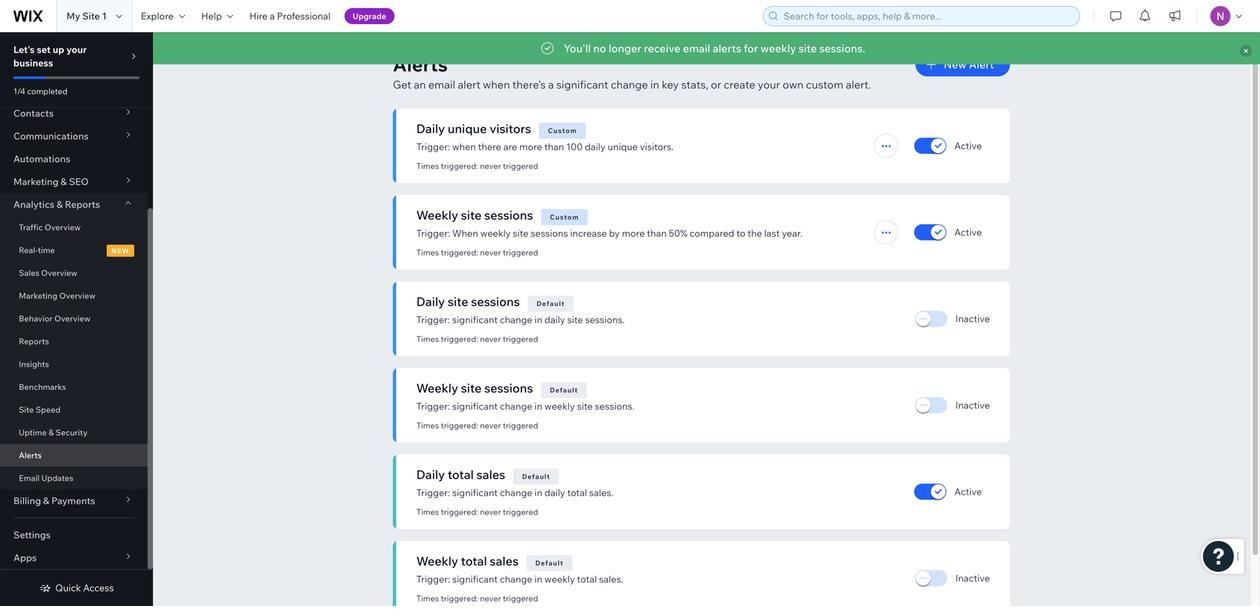Task type: vqa. For each thing, say whether or not it's contained in the screenshot.
option
no



Task type: locate. For each thing, give the bounding box(es) containing it.
alerts get an email alert when there's a significant change in key stats, or create your own custom alert.
[[393, 53, 872, 91]]

sales up trigger: significant change in daily total sales.
[[477, 468, 506, 483]]

your inside the let's set up your business
[[66, 44, 87, 55]]

1 never from the top
[[480, 161, 501, 171]]

never down trigger: significant change in weekly total sales.
[[480, 594, 501, 604]]

in
[[651, 78, 660, 91], [535, 314, 543, 326], [535, 401, 543, 413], [535, 487, 543, 499], [535, 574, 543, 586]]

0 horizontal spatial your
[[66, 44, 87, 55]]

triggered: down the when
[[441, 248, 478, 258]]

when inside alerts get an email alert when there's a significant change in key stats, or create your own custom alert.
[[483, 78, 510, 91]]

your right up on the left top of the page
[[66, 44, 87, 55]]

0 vertical spatial alerts
[[393, 53, 448, 76]]

sessions. for weekly site sessions
[[595, 401, 635, 413]]

never for trigger: significant change in weekly total sales.
[[480, 594, 501, 604]]

active
[[955, 140, 983, 152], [955, 227, 983, 238], [955, 486, 983, 498]]

1 vertical spatial active
[[955, 227, 983, 238]]

& left 'seo'
[[61, 176, 67, 188]]

real-time
[[19, 245, 55, 255]]

2 times triggered: never triggered from the top
[[417, 248, 539, 258]]

2 weekly from the top
[[417, 381, 459, 396]]

1 vertical spatial custom
[[550, 213, 579, 222]]

upgrade button
[[345, 8, 395, 24]]

email right an
[[429, 78, 456, 91]]

triggered: down daily total sales
[[441, 508, 478, 518]]

3 never from the top
[[480, 334, 501, 344]]

daily total sales
[[417, 468, 506, 483]]

new
[[944, 58, 967, 71]]

more right are
[[520, 141, 543, 153]]

times down daily total sales
[[417, 508, 439, 518]]

triggered: for trigger: significant change in daily total sales.
[[441, 508, 478, 518]]

speed
[[36, 405, 61, 415]]

security
[[56, 428, 88, 438]]

contacts
[[13, 107, 54, 119]]

1 active from the top
[[955, 140, 983, 152]]

daily for daily site sessions
[[417, 294, 445, 309]]

6 times from the top
[[417, 594, 439, 604]]

significant for daily site sessions
[[452, 314, 498, 326]]

than
[[545, 141, 564, 153], [647, 228, 667, 239]]

quick
[[55, 583, 81, 594]]

a right there's
[[548, 78, 554, 91]]

0 vertical spatial unique
[[448, 121, 487, 136]]

& inside 'popup button'
[[43, 495, 49, 507]]

times triggered: never triggered down daily site sessions
[[417, 334, 539, 344]]

email
[[19, 474, 40, 484]]

0 vertical spatial a
[[270, 10, 275, 22]]

default up trigger: significant change in weekly total sales.
[[536, 560, 564, 568]]

own
[[783, 78, 804, 91]]

1 times triggered: never triggered from the top
[[417, 161, 539, 171]]

triggered for trigger: when weekly site sessions increase by more than 50% compared to the last year.
[[503, 248, 539, 258]]

when down daily unique visitors
[[452, 141, 476, 153]]

2 vertical spatial daily
[[417, 468, 445, 483]]

0 vertical spatial active
[[955, 140, 983, 152]]

triggered for trigger: significant change in weekly site sessions.
[[503, 421, 539, 431]]

0 horizontal spatial site
[[19, 405, 34, 415]]

4 times from the top
[[417, 421, 439, 431]]

triggered: up daily total sales
[[441, 421, 478, 431]]

1 vertical spatial reports
[[19, 337, 49, 347]]

1 times from the top
[[417, 161, 439, 171]]

6 triggered from the top
[[503, 594, 539, 604]]

communications
[[13, 130, 89, 142]]

weekly site sessions up trigger: significant change in weekly site sessions.
[[417, 381, 533, 396]]

inactive for daily site sessions
[[956, 313, 991, 325]]

triggered for trigger: significant change in daily site sessions.
[[503, 334, 539, 344]]

change for daily site sessions
[[500, 314, 533, 326]]

marketing overview
[[19, 291, 95, 301]]

1 trigger: from the top
[[417, 141, 450, 153]]

0 vertical spatial custom
[[548, 127, 577, 135]]

email inside alerts get an email alert when there's a significant change in key stats, or create your own custom alert.
[[429, 78, 456, 91]]

3 times from the top
[[417, 334, 439, 344]]

email
[[683, 42, 711, 55], [429, 78, 456, 91]]

times triggered: never triggered down daily total sales
[[417, 508, 539, 518]]

5 never from the top
[[480, 508, 501, 518]]

a inside 'link'
[[270, 10, 275, 22]]

&
[[61, 176, 67, 188], [57, 199, 63, 210], [49, 428, 54, 438], [43, 495, 49, 507]]

more right by
[[622, 228, 645, 239]]

weekly site sessions up the when
[[417, 208, 533, 223]]

benchmarks
[[19, 382, 66, 392]]

weekly site sessions for significant
[[417, 381, 533, 396]]

& inside "popup button"
[[61, 176, 67, 188]]

change for weekly total sales
[[500, 574, 533, 586]]

times for trigger: significant change in weekly total sales.
[[417, 594, 439, 604]]

triggered: down there
[[441, 161, 478, 171]]

more
[[520, 141, 543, 153], [622, 228, 645, 239]]

payments
[[51, 495, 95, 507]]

site inside "alert"
[[799, 42, 817, 55]]

custom up the increase
[[550, 213, 579, 222]]

0 horizontal spatial more
[[520, 141, 543, 153]]

& for reports
[[57, 199, 63, 210]]

analytics & reports button
[[0, 193, 148, 216]]

never
[[480, 161, 501, 171], [480, 248, 501, 258], [480, 334, 501, 344], [480, 421, 501, 431], [480, 508, 501, 518], [480, 594, 501, 604]]

hire a professional
[[250, 10, 331, 22]]

0 vertical spatial weekly site sessions
[[417, 208, 533, 223]]

alert
[[970, 58, 995, 71]]

your left 'own'
[[758, 78, 781, 91]]

custom up 100
[[548, 127, 577, 135]]

0 horizontal spatial reports
[[19, 337, 49, 347]]

6 never from the top
[[480, 594, 501, 604]]

3 times triggered: never triggered from the top
[[417, 334, 539, 344]]

6 triggered: from the top
[[441, 594, 478, 604]]

when
[[452, 228, 478, 239]]

4 triggered: from the top
[[441, 421, 478, 431]]

daily
[[417, 121, 445, 136], [417, 294, 445, 309], [417, 468, 445, 483]]

a right hire
[[270, 10, 275, 22]]

never down trigger: significant change in daily total sales.
[[480, 508, 501, 518]]

marketing up behavior
[[19, 291, 57, 301]]

weekly site sessions for when
[[417, 208, 533, 223]]

times triggered: never triggered down the when
[[417, 248, 539, 258]]

1 vertical spatial sales.
[[599, 574, 624, 586]]

2 trigger: from the top
[[417, 228, 450, 239]]

for
[[744, 42, 759, 55]]

in for daily site sessions
[[535, 314, 543, 326]]

1 vertical spatial more
[[622, 228, 645, 239]]

times up daily total sales
[[417, 421, 439, 431]]

5 triggered: from the top
[[441, 508, 478, 518]]

4 never from the top
[[480, 421, 501, 431]]

3 triggered from the top
[[503, 334, 539, 344]]

1 vertical spatial daily
[[545, 314, 566, 326]]

sessions. inside "alert"
[[820, 42, 866, 55]]

significant inside alerts get an email alert when there's a significant change in key stats, or create your own custom alert.
[[557, 78, 609, 91]]

2 inactive from the top
[[956, 400, 991, 412]]

0 vertical spatial sessions.
[[820, 42, 866, 55]]

reports
[[65, 199, 100, 210], [19, 337, 49, 347]]

& for security
[[49, 428, 54, 438]]

site speed link
[[0, 399, 148, 422]]

1 vertical spatial your
[[758, 78, 781, 91]]

inactive for weekly total sales
[[956, 573, 991, 585]]

1 horizontal spatial email
[[683, 42, 711, 55]]

overview for behavior overview
[[54, 314, 90, 324]]

1 vertical spatial alerts
[[19, 451, 42, 461]]

never up daily site sessions
[[480, 248, 501, 258]]

3 weekly from the top
[[417, 554, 459, 569]]

time
[[38, 245, 55, 255]]

longer
[[609, 42, 642, 55]]

times up daily site sessions
[[417, 248, 439, 258]]

alerts inside 'sidebar' element
[[19, 451, 42, 461]]

triggered: for trigger: when there are more than 100 daily unique visitors.
[[441, 161, 478, 171]]

reports down 'seo'
[[65, 199, 100, 210]]

sales
[[477, 468, 506, 483], [490, 554, 519, 569]]

uptime
[[19, 428, 47, 438]]

unique up there
[[448, 121, 487, 136]]

marketing inside marketing & seo "popup button"
[[13, 176, 59, 188]]

& right billing in the bottom left of the page
[[43, 495, 49, 507]]

trigger:
[[417, 141, 450, 153], [417, 228, 450, 239], [417, 314, 450, 326], [417, 401, 450, 413], [417, 487, 450, 499], [417, 574, 450, 586]]

marketing inside marketing overview link
[[19, 291, 57, 301]]

times triggered: never triggered down there
[[417, 161, 539, 171]]

1 weekly from the top
[[417, 208, 459, 223]]

times triggered: never triggered for trigger: when there are more than 100 daily unique visitors.
[[417, 161, 539, 171]]

new
[[111, 247, 130, 255]]

2 vertical spatial daily
[[545, 487, 566, 499]]

real-
[[19, 245, 38, 255]]

5 triggered from the top
[[503, 508, 539, 518]]

1 horizontal spatial reports
[[65, 199, 100, 210]]

than left 50%
[[647, 228, 667, 239]]

1 vertical spatial a
[[548, 78, 554, 91]]

0 vertical spatial than
[[545, 141, 564, 153]]

1 horizontal spatial alerts
[[393, 53, 448, 76]]

alerts up email
[[19, 451, 42, 461]]

0 horizontal spatial a
[[270, 10, 275, 22]]

1 horizontal spatial a
[[548, 78, 554, 91]]

0 vertical spatial your
[[66, 44, 87, 55]]

1 vertical spatial email
[[429, 78, 456, 91]]

default for weekly site sessions
[[550, 386, 578, 395]]

new alert button
[[916, 52, 1011, 77]]

daily for sales
[[545, 487, 566, 499]]

automations link
[[0, 148, 148, 171]]

marketing up analytics
[[13, 176, 59, 188]]

1 daily from the top
[[417, 121, 445, 136]]

significant for weekly total sales
[[452, 574, 498, 586]]

business
[[13, 57, 53, 69]]

1 vertical spatial weekly site sessions
[[417, 381, 533, 396]]

reports up insights
[[19, 337, 49, 347]]

default up trigger: significant change in weekly site sessions.
[[550, 386, 578, 395]]

weekly site sessions
[[417, 208, 533, 223], [417, 381, 533, 396]]

3 inactive from the top
[[956, 573, 991, 585]]

times triggered: never triggered down weekly total sales
[[417, 594, 539, 604]]

0 vertical spatial weekly
[[417, 208, 459, 223]]

in inside alerts get an email alert when there's a significant change in key stats, or create your own custom alert.
[[651, 78, 660, 91]]

1 horizontal spatial more
[[622, 228, 645, 239]]

1 vertical spatial than
[[647, 228, 667, 239]]

1 triggered: from the top
[[441, 161, 478, 171]]

2 active from the top
[[955, 227, 983, 238]]

trigger: significant change in daily total sales.
[[417, 487, 614, 499]]

than left 100
[[545, 141, 564, 153]]

email left alerts
[[683, 42, 711, 55]]

4 triggered from the top
[[503, 421, 539, 431]]

sales up trigger: significant change in weekly total sales.
[[490, 554, 519, 569]]

in for weekly total sales
[[535, 574, 543, 586]]

unique
[[448, 121, 487, 136], [608, 141, 638, 153]]

1 vertical spatial sales
[[490, 554, 519, 569]]

1 vertical spatial site
[[19, 405, 34, 415]]

2 vertical spatial inactive
[[956, 573, 991, 585]]

when right alert
[[483, 78, 510, 91]]

analytics & reports
[[13, 199, 100, 210]]

times down weekly total sales
[[417, 594, 439, 604]]

6 times triggered: never triggered from the top
[[417, 594, 539, 604]]

triggered: for trigger: when weekly site sessions increase by more than 50% compared to the last year.
[[441, 248, 478, 258]]

never down trigger: significant change in daily site sessions.
[[480, 334, 501, 344]]

& right uptime
[[49, 428, 54, 438]]

times
[[417, 161, 439, 171], [417, 248, 439, 258], [417, 334, 439, 344], [417, 421, 439, 431], [417, 508, 439, 518], [417, 594, 439, 604]]

a
[[270, 10, 275, 22], [548, 78, 554, 91]]

1 vertical spatial marketing
[[19, 291, 57, 301]]

marketing for marketing & seo
[[13, 176, 59, 188]]

never down there
[[480, 161, 501, 171]]

help
[[201, 10, 222, 22]]

change for weekly site sessions
[[500, 401, 533, 413]]

1 triggered from the top
[[503, 161, 539, 171]]

1 horizontal spatial your
[[758, 78, 781, 91]]

0 vertical spatial sales
[[477, 468, 506, 483]]

overview for sales overview
[[41, 268, 77, 278]]

triggered:
[[441, 161, 478, 171], [441, 248, 478, 258], [441, 334, 478, 344], [441, 421, 478, 431], [441, 508, 478, 518], [441, 594, 478, 604]]

inactive
[[956, 313, 991, 325], [956, 400, 991, 412], [956, 573, 991, 585]]

2 vertical spatial sessions.
[[595, 401, 635, 413]]

times down daily unique visitors
[[417, 161, 439, 171]]

insights link
[[0, 353, 148, 376]]

2 times from the top
[[417, 248, 439, 258]]

stats,
[[682, 78, 709, 91]]

& inside popup button
[[57, 199, 63, 210]]

weekly
[[761, 42, 797, 55], [481, 228, 511, 239], [545, 401, 575, 413], [545, 574, 575, 586]]

0 vertical spatial sales.
[[590, 487, 614, 499]]

are
[[504, 141, 518, 153]]

custom for weekly site sessions
[[550, 213, 579, 222]]

overview down marketing overview link
[[54, 314, 90, 324]]

never for trigger: significant change in daily site sessions.
[[480, 334, 501, 344]]

daily for sessions
[[545, 314, 566, 326]]

overview down analytics & reports
[[45, 223, 81, 233]]

weekly for trigger: when weekly site sessions increase by more than 50% compared to the last year.
[[417, 208, 459, 223]]

times for trigger: significant change in weekly site sessions.
[[417, 421, 439, 431]]

6 trigger: from the top
[[417, 574, 450, 586]]

site left 1
[[82, 10, 100, 22]]

site left speed
[[19, 405, 34, 415]]

5 times from the top
[[417, 508, 439, 518]]

custom for daily unique visitors
[[548, 127, 577, 135]]

trigger: significant change in weekly site sessions.
[[417, 401, 635, 413]]

4 times triggered: never triggered from the top
[[417, 421, 539, 431]]

times for trigger: when weekly site sessions increase by more than 50% compared to the last year.
[[417, 248, 439, 258]]

1
[[102, 10, 107, 22]]

3 trigger: from the top
[[417, 314, 450, 326]]

2 triggered from the top
[[503, 248, 539, 258]]

& down marketing & seo
[[57, 199, 63, 210]]

overview up behavior overview link
[[59, 291, 95, 301]]

0 vertical spatial marketing
[[13, 176, 59, 188]]

never for trigger: significant change in daily total sales.
[[480, 508, 501, 518]]

professional
[[277, 10, 331, 22]]

1 vertical spatial sessions.
[[585, 314, 625, 326]]

benchmarks link
[[0, 376, 148, 399]]

3 daily from the top
[[417, 468, 445, 483]]

sessions. for daily site sessions
[[585, 314, 625, 326]]

1 inactive from the top
[[956, 313, 991, 325]]

3 active from the top
[[955, 486, 983, 498]]

default up trigger: significant change in daily site sessions.
[[537, 300, 565, 308]]

0 vertical spatial site
[[82, 10, 100, 22]]

never down trigger: significant change in weekly site sessions.
[[480, 421, 501, 431]]

marketing & seo
[[13, 176, 89, 188]]

trigger: for trigger: significant change in weekly total sales.
[[417, 574, 450, 586]]

when
[[483, 78, 510, 91], [452, 141, 476, 153]]

triggered: down weekly total sales
[[441, 594, 478, 604]]

2 daily from the top
[[417, 294, 445, 309]]

overview up marketing overview
[[41, 268, 77, 278]]

default up trigger: significant change in daily total sales.
[[522, 473, 551, 481]]

uptime & security
[[19, 428, 88, 438]]

triggered for trigger: significant change in weekly total sales.
[[503, 594, 539, 604]]

sessions
[[485, 208, 533, 223], [531, 228, 568, 239], [471, 294, 520, 309], [485, 381, 533, 396]]

3 triggered: from the top
[[441, 334, 478, 344]]

triggered: down daily site sessions
[[441, 334, 478, 344]]

alerts for alerts get an email alert when there's a significant change in key stats, or create your own custom alert.
[[393, 53, 448, 76]]

2 vertical spatial active
[[955, 486, 983, 498]]

quick access button
[[39, 583, 114, 595]]

0 horizontal spatial alerts
[[19, 451, 42, 461]]

your
[[66, 44, 87, 55], [758, 78, 781, 91]]

0 vertical spatial reports
[[65, 199, 100, 210]]

email inside "alert"
[[683, 42, 711, 55]]

0 vertical spatial daily
[[585, 141, 606, 153]]

default for weekly total sales
[[536, 560, 564, 568]]

default
[[537, 300, 565, 308], [550, 386, 578, 395], [522, 473, 551, 481], [536, 560, 564, 568]]

1 vertical spatial weekly
[[417, 381, 459, 396]]

default for daily total sales
[[522, 473, 551, 481]]

unique left visitors.
[[608, 141, 638, 153]]

1 vertical spatial when
[[452, 141, 476, 153]]

0 vertical spatial inactive
[[956, 313, 991, 325]]

1 vertical spatial daily
[[417, 294, 445, 309]]

0 horizontal spatial email
[[429, 78, 456, 91]]

inactive for weekly site sessions
[[956, 400, 991, 412]]

times down daily site sessions
[[417, 334, 439, 344]]

traffic overview
[[19, 223, 81, 233]]

sales for weekly total sales
[[490, 554, 519, 569]]

1 horizontal spatial when
[[483, 78, 510, 91]]

daily unique visitors
[[417, 121, 531, 136]]

significant for weekly site sessions
[[452, 401, 498, 413]]

never for trigger: significant change in weekly site sessions.
[[480, 421, 501, 431]]

alerts
[[393, 53, 448, 76], [19, 451, 42, 461]]

1 weekly site sessions from the top
[[417, 208, 533, 223]]

5 trigger: from the top
[[417, 487, 450, 499]]

active for weekly site sessions
[[955, 227, 983, 238]]

0 vertical spatial email
[[683, 42, 711, 55]]

2 triggered: from the top
[[441, 248, 478, 258]]

& for payments
[[43, 495, 49, 507]]

alerts inside alerts get an email alert when there's a significant change in key stats, or create your own custom alert.
[[393, 53, 448, 76]]

times triggered: never triggered up daily total sales
[[417, 421, 539, 431]]

2 weekly site sessions from the top
[[417, 381, 533, 396]]

1 horizontal spatial unique
[[608, 141, 638, 153]]

5 times triggered: never triggered from the top
[[417, 508, 539, 518]]

times triggered: never triggered for trigger: significant change in daily site sessions.
[[417, 334, 539, 344]]

alerts up an
[[393, 53, 448, 76]]

2 never from the top
[[480, 248, 501, 258]]

times triggered: never triggered for trigger: significant change in daily total sales.
[[417, 508, 539, 518]]

0 vertical spatial daily
[[417, 121, 445, 136]]

never for trigger: when there are more than 100 daily unique visitors.
[[480, 161, 501, 171]]

4 trigger: from the top
[[417, 401, 450, 413]]

1 vertical spatial inactive
[[956, 400, 991, 412]]

1/4 completed
[[13, 86, 68, 96]]

0 vertical spatial when
[[483, 78, 510, 91]]

2 vertical spatial weekly
[[417, 554, 459, 569]]



Task type: describe. For each thing, give the bounding box(es) containing it.
there's
[[513, 78, 546, 91]]

overview for traffic overview
[[45, 223, 81, 233]]

marketing & seo button
[[0, 171, 148, 193]]

sales for daily total sales
[[477, 468, 506, 483]]

new alert
[[944, 58, 995, 71]]

times triggered: never triggered for trigger: significant change in weekly total sales.
[[417, 594, 539, 604]]

upgrade
[[353, 11, 387, 21]]

to
[[737, 228, 746, 239]]

trigger: when there are more than 100 daily unique visitors.
[[417, 141, 674, 153]]

1/4
[[13, 86, 25, 96]]

1 horizontal spatial site
[[82, 10, 100, 22]]

weekly inside "alert"
[[761, 42, 797, 55]]

daily for daily total sales
[[417, 468, 445, 483]]

sessions for weekly
[[485, 381, 533, 396]]

0 horizontal spatial when
[[452, 141, 476, 153]]

times for trigger: significant change in daily total sales.
[[417, 508, 439, 518]]

triggered: for trigger: significant change in weekly total sales.
[[441, 594, 478, 604]]

active for daily unique visitors
[[955, 140, 983, 152]]

in for weekly site sessions
[[535, 401, 543, 413]]

trigger: significant change in weekly total sales.
[[417, 574, 624, 586]]

up
[[53, 44, 64, 55]]

trigger: for trigger: significant change in daily site sessions.
[[417, 314, 450, 326]]

email updates
[[19, 474, 73, 484]]

the
[[748, 228, 763, 239]]

hire
[[250, 10, 268, 22]]

alert.
[[846, 78, 872, 91]]

completed
[[27, 86, 68, 96]]

times triggered: never triggered for trigger: significant change in weekly site sessions.
[[417, 421, 539, 431]]

let's
[[13, 44, 35, 55]]

sales. for weekly total sales
[[599, 574, 624, 586]]

0 horizontal spatial than
[[545, 141, 564, 153]]

sidebar element
[[0, 0, 153, 607]]

sessions for sessions
[[485, 208, 533, 223]]

insights
[[19, 360, 49, 370]]

sales overview link
[[0, 262, 148, 285]]

change inside alerts get an email alert when there's a significant change in key stats, or create your own custom alert.
[[611, 78, 648, 91]]

change for daily total sales
[[500, 487, 533, 499]]

daily site sessions
[[417, 294, 520, 309]]

50%
[[669, 228, 688, 239]]

communications button
[[0, 125, 148, 148]]

trigger: for trigger: significant change in daily total sales.
[[417, 487, 450, 499]]

year.
[[782, 228, 803, 239]]

billing & payments button
[[0, 490, 148, 513]]

trigger: for trigger: when weekly site sessions increase by more than 50% compared to the last year.
[[417, 228, 450, 239]]

times triggered: never triggered for trigger: when weekly site sessions increase by more than 50% compared to the last year.
[[417, 248, 539, 258]]

uptime & security link
[[0, 422, 148, 444]]

100
[[567, 141, 583, 153]]

quick access
[[55, 583, 114, 594]]

a inside alerts get an email alert when there's a significant change in key stats, or create your own custom alert.
[[548, 78, 554, 91]]

access
[[83, 583, 114, 594]]

triggered: for trigger: significant change in daily site sessions.
[[441, 334, 478, 344]]

reports inside popup button
[[65, 199, 100, 210]]

key
[[662, 78, 679, 91]]

weekly total sales
[[417, 554, 519, 569]]

behavior overview link
[[0, 307, 148, 330]]

trigger: for trigger: significant change in weekly site sessions.
[[417, 401, 450, 413]]

weekly for trigger: significant change in weekly site sessions.
[[417, 381, 459, 396]]

behavior overview
[[19, 314, 90, 324]]

triggered: for trigger: significant change in weekly site sessions.
[[441, 421, 478, 431]]

weekly for trigger: significant change in weekly total sales.
[[417, 554, 459, 569]]

let's set up your business
[[13, 44, 87, 69]]

1 horizontal spatial than
[[647, 228, 667, 239]]

in for daily total sales
[[535, 487, 543, 499]]

triggered for trigger: when there are more than 100 daily unique visitors.
[[503, 161, 539, 171]]

apps button
[[0, 547, 148, 570]]

reports link
[[0, 330, 148, 353]]

my
[[66, 10, 80, 22]]

traffic
[[19, 223, 43, 233]]

settings
[[13, 530, 51, 541]]

billing
[[13, 495, 41, 507]]

apps
[[13, 553, 37, 564]]

significant for daily total sales
[[452, 487, 498, 499]]

your inside alerts get an email alert when there's a significant change in key stats, or create your own custom alert.
[[758, 78, 781, 91]]

you'll no longer receive email alerts for weekly site sessions.
[[564, 42, 866, 55]]

site speed
[[19, 405, 61, 415]]

marketing for marketing overview
[[19, 291, 57, 301]]

billing & payments
[[13, 495, 95, 507]]

daily for daily unique visitors
[[417, 121, 445, 136]]

& for seo
[[61, 176, 67, 188]]

times for trigger: when there are more than 100 daily unique visitors.
[[417, 161, 439, 171]]

marketing overview link
[[0, 285, 148, 307]]

an
[[414, 78, 426, 91]]

receive
[[644, 42, 681, 55]]

sessions for daily
[[471, 294, 520, 309]]

alerts
[[713, 42, 742, 55]]

sales overview
[[19, 268, 77, 278]]

1 vertical spatial unique
[[608, 141, 638, 153]]

no
[[594, 42, 607, 55]]

you'll no longer receive email alerts for weekly site sessions. alert
[[153, 32, 1261, 64]]

contacts button
[[0, 102, 148, 125]]

behavior
[[19, 314, 53, 324]]

Search for tools, apps, help & more... field
[[780, 7, 1076, 26]]

increase
[[570, 228, 607, 239]]

default for daily site sessions
[[537, 300, 565, 308]]

trigger: when weekly site sessions increase by more than 50% compared to the last year.
[[417, 228, 803, 239]]

my site 1
[[66, 10, 107, 22]]

sales. for daily total sales
[[590, 487, 614, 499]]

last
[[765, 228, 780, 239]]

you'll
[[564, 42, 591, 55]]

trigger: significant change in daily site sessions.
[[417, 314, 625, 326]]

0 horizontal spatial unique
[[448, 121, 487, 136]]

sales
[[19, 268, 39, 278]]

or
[[711, 78, 722, 91]]

times for trigger: significant change in daily site sessions.
[[417, 334, 439, 344]]

overview for marketing overview
[[59, 291, 95, 301]]

help button
[[193, 0, 242, 32]]

automations
[[13, 153, 70, 165]]

never for trigger: when weekly site sessions increase by more than 50% compared to the last year.
[[480, 248, 501, 258]]

trigger: for trigger: when there are more than 100 daily unique visitors.
[[417, 141, 450, 153]]

site inside 'sidebar' element
[[19, 405, 34, 415]]

custom
[[806, 78, 844, 91]]

there
[[478, 141, 502, 153]]

settings link
[[0, 524, 148, 547]]

email updates link
[[0, 467, 148, 490]]

alert
[[458, 78, 481, 91]]

triggered for trigger: significant change in daily total sales.
[[503, 508, 539, 518]]

analytics
[[13, 199, 55, 210]]

visitors
[[490, 121, 531, 136]]

compared
[[690, 228, 735, 239]]

0 vertical spatial more
[[520, 141, 543, 153]]

by
[[609, 228, 620, 239]]

alerts for alerts
[[19, 451, 42, 461]]

hire a professional link
[[242, 0, 339, 32]]



